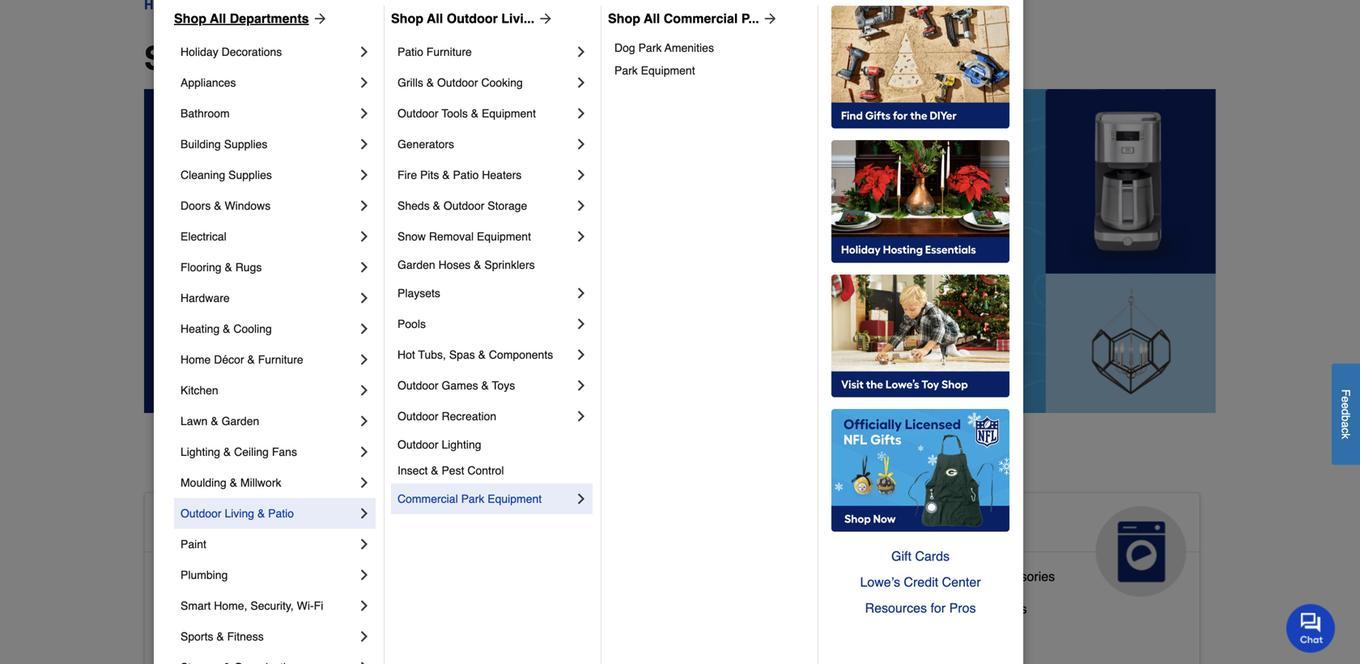 Task type: describe. For each thing, give the bounding box(es) containing it.
& right houses,
[[630, 627, 639, 642]]

accessible bathroom
[[158, 569, 280, 584]]

tubs,
[[418, 348, 446, 361]]

sheds & outdoor storage
[[398, 199, 528, 212]]

chevron right image for smart home, security, wi-fi
[[356, 598, 373, 614]]

building
[[181, 138, 221, 151]]

accessible for accessible bedroom
[[158, 601, 220, 616]]

flooring
[[181, 261, 222, 274]]

& right grills
[[427, 76, 434, 89]]

& right décor
[[247, 353, 255, 366]]

lighting & ceiling fans link
[[181, 437, 356, 467]]

0 horizontal spatial appliances
[[181, 76, 236, 89]]

beds,
[[542, 627, 575, 642]]

chevron right image for sports & fitness
[[356, 629, 373, 645]]

accessible home image
[[375, 506, 465, 597]]

outdoor up snow removal equipment
[[444, 199, 485, 212]]

animal & pet care
[[519, 513, 659, 565]]

0 horizontal spatial furniture
[[258, 353, 304, 366]]

chevron right image for pools
[[574, 316, 590, 332]]

shop
[[144, 40, 225, 77]]

insect & pest control
[[398, 464, 504, 477]]

& left pest
[[431, 464, 439, 477]]

& right lawn
[[211, 415, 218, 428]]

departments for shop all departments
[[283, 40, 481, 77]]

patio furniture
[[398, 45, 472, 58]]

pits
[[420, 168, 439, 181]]

animal & pet care link
[[506, 493, 839, 597]]

building supplies
[[181, 138, 268, 151]]

f
[[1340, 389, 1353, 396]]

2 vertical spatial furniture
[[642, 627, 694, 642]]

dog
[[615, 41, 636, 54]]

& right the doors
[[214, 199, 222, 212]]

lawn & garden link
[[181, 406, 356, 437]]

hot tubs, spas & components
[[398, 348, 553, 361]]

holiday decorations link
[[181, 36, 356, 67]]

cleaning
[[181, 168, 225, 181]]

sports
[[181, 630, 213, 643]]

commercial park equipment link
[[398, 484, 574, 514]]

1 e from the top
[[1340, 396, 1353, 403]]

insect & pest control link
[[398, 458, 590, 484]]

cleaning supplies
[[181, 168, 272, 181]]

equipment down dog park amenities
[[641, 64, 696, 77]]

parts
[[940, 569, 971, 584]]

garden hoses & sprinklers link
[[398, 252, 590, 278]]

0 horizontal spatial appliances link
[[181, 67, 356, 98]]

k
[[1340, 434, 1353, 439]]

security,
[[251, 599, 294, 612]]

snow removal equipment link
[[398, 221, 574, 252]]

lighting & ceiling fans
[[181, 446, 297, 458]]

hardware
[[181, 292, 230, 305]]

accessible home link
[[145, 493, 478, 597]]

& right tools
[[471, 107, 479, 120]]

all for commercial
[[644, 11, 660, 26]]

chevron right image for flooring & rugs
[[356, 259, 373, 275]]

accessible for accessible entry & home
[[158, 634, 220, 649]]

all for outdoor
[[427, 11, 443, 26]]

shop all departments link
[[174, 9, 329, 28]]

chillers
[[984, 601, 1028, 616]]

generators
[[398, 138, 454, 151]]

& left toys
[[482, 379, 489, 392]]

heating & cooling
[[181, 322, 272, 335]]

lowe's
[[861, 575, 901, 590]]

f e e d b a c k button
[[1333, 364, 1361, 465]]

beverage & wine chillers
[[880, 601, 1028, 616]]

smart home, security, wi-fi link
[[181, 591, 356, 621]]

2 vertical spatial home
[[270, 634, 304, 649]]

shop all departments
[[174, 11, 309, 26]]

cards
[[916, 549, 950, 564]]

decorations
[[222, 45, 282, 58]]

enjoy savings year-round. no matter what you're shopping for, find what you need at a great price. image
[[144, 89, 1217, 413]]

plumbing link
[[181, 560, 356, 591]]

outdoor lighting link
[[398, 432, 590, 458]]

chevron right image for outdoor tools & equipment
[[574, 105, 590, 122]]

outdoor down grills
[[398, 107, 439, 120]]

removal
[[429, 230, 474, 243]]

chevron right image for playsets
[[574, 285, 590, 301]]

accessible home
[[158, 513, 346, 539]]

flooring & rugs
[[181, 261, 262, 274]]

0 vertical spatial garden
[[398, 258, 436, 271]]

holiday decorations
[[181, 45, 282, 58]]

0 vertical spatial commercial
[[664, 11, 738, 26]]

1 horizontal spatial furniture
[[427, 45, 472, 58]]

resources for pros
[[866, 601, 977, 616]]

home décor & furniture link
[[181, 344, 356, 375]]

cooling
[[234, 322, 272, 335]]

& left ceiling
[[224, 446, 231, 458]]

appliance parts & accessories link
[[880, 565, 1056, 598]]

b
[[1340, 415, 1353, 422]]

1 vertical spatial appliances link
[[867, 493, 1200, 597]]

hot
[[398, 348, 415, 361]]

animal & pet care image
[[736, 506, 826, 597]]

doors & windows
[[181, 199, 271, 212]]

& right entry
[[257, 634, 266, 649]]

home décor & furniture
[[181, 353, 304, 366]]

care
[[519, 539, 569, 565]]

fitness
[[227, 630, 264, 643]]

supplies for cleaning supplies
[[229, 168, 272, 181]]

accessible bedroom link
[[158, 598, 276, 630]]

livestock supplies link
[[519, 591, 626, 624]]

& left cooling
[[223, 322, 230, 335]]

outdoor recreation
[[398, 410, 497, 423]]

& right parts
[[974, 569, 983, 584]]

chevron right image for fire pits & patio heaters
[[574, 167, 590, 183]]

wine
[[951, 601, 981, 616]]

chevron right image for outdoor living & patio
[[356, 505, 373, 522]]

0 horizontal spatial pet
[[519, 627, 538, 642]]

lawn & garden
[[181, 415, 259, 428]]

1 horizontal spatial appliances
[[880, 513, 1001, 539]]

pools link
[[398, 309, 574, 339]]

entry
[[224, 634, 254, 649]]

décor
[[214, 353, 244, 366]]

patio for outdoor living & patio
[[268, 507, 294, 520]]

center
[[943, 575, 981, 590]]

officially licensed n f l gifts. shop now. image
[[832, 409, 1010, 532]]

chevron right image for appliances
[[356, 75, 373, 91]]

accessories
[[986, 569, 1056, 584]]

hardware link
[[181, 283, 356, 313]]

outdoor tools & equipment link
[[398, 98, 574, 129]]

0 vertical spatial home
[[181, 353, 211, 366]]

accessible for accessible bathroom
[[158, 569, 220, 584]]

chevron right image for snow removal equipment
[[574, 228, 590, 245]]

& right living
[[258, 507, 265, 520]]

pest
[[442, 464, 465, 477]]

dog park amenities
[[615, 41, 714, 54]]

sports & fitness link
[[181, 621, 356, 652]]

chevron right image for patio furniture
[[574, 44, 590, 60]]

& right the spas
[[478, 348, 486, 361]]

garden hoses & sprinklers
[[398, 258, 535, 271]]

shop all outdoor livi... link
[[391, 9, 554, 28]]

equipment up sprinklers
[[477, 230, 531, 243]]

outdoor up outdoor lighting
[[398, 410, 439, 423]]

accessible for accessible home
[[158, 513, 276, 539]]

moulding
[[181, 476, 227, 489]]



Task type: locate. For each thing, give the bounding box(es) containing it.
supplies for building supplies
[[224, 138, 268, 151]]

lighting
[[442, 438, 482, 451], [181, 446, 220, 458]]

chevron right image for paint
[[356, 536, 373, 552]]

tools
[[442, 107, 468, 120]]

1 horizontal spatial park
[[615, 64, 638, 77]]

f e e d b a c k
[[1340, 389, 1353, 439]]

appliances image
[[1097, 506, 1187, 597]]

accessible entry & home link
[[158, 630, 304, 663]]

patio up grills
[[398, 45, 424, 58]]

0 horizontal spatial arrow right image
[[309, 11, 329, 27]]

park down dog on the left top
[[615, 64, 638, 77]]

garden
[[398, 258, 436, 271], [222, 415, 259, 428]]

outdoor down hot
[[398, 379, 439, 392]]

2 arrow right image from the left
[[760, 11, 779, 27]]

all up "holiday decorations"
[[210, 11, 226, 26]]

paint
[[181, 538, 206, 551]]

sports & fitness
[[181, 630, 264, 643]]

accessible down moulding
[[158, 513, 276, 539]]

park equipment
[[615, 64, 696, 77]]

& right pits
[[442, 168, 450, 181]]

1 vertical spatial furniture
[[258, 353, 304, 366]]

departments inside 'link'
[[230, 11, 309, 26]]

doors
[[181, 199, 211, 212]]

equipment down insect & pest control link
[[488, 493, 542, 505]]

park for amenities
[[639, 41, 662, 54]]

accessible
[[158, 513, 276, 539], [158, 569, 220, 584], [158, 601, 220, 616], [158, 634, 220, 649]]

0 vertical spatial appliances link
[[181, 67, 356, 98]]

& inside animal & pet care
[[601, 513, 617, 539]]

2 shop from the left
[[391, 11, 424, 26]]

1 vertical spatial pet
[[519, 627, 538, 642]]

chevron right image for sheds & outdoor storage
[[574, 198, 590, 214]]

livestock
[[519, 595, 573, 610]]

outdoor up patio furniture link at top
[[447, 11, 498, 26]]

appliance
[[880, 569, 937, 584]]

1 vertical spatial home
[[283, 513, 346, 539]]

all inside shop all outdoor livi... link
[[427, 11, 443, 26]]

smart home, security, wi-fi
[[181, 599, 323, 612]]

appliances link down decorations
[[181, 67, 356, 98]]

moulding & millwork
[[181, 476, 281, 489]]

accessible down smart
[[158, 634, 220, 649]]

chevron right image for cleaning supplies
[[356, 167, 373, 183]]

1 vertical spatial bathroom
[[224, 569, 280, 584]]

sprinklers
[[485, 258, 535, 271]]

home down "security,"
[[270, 634, 304, 649]]

park down control
[[461, 493, 485, 505]]

outdoor down moulding
[[181, 507, 222, 520]]

smart
[[181, 599, 211, 612]]

chevron right image for outdoor recreation
[[574, 408, 590, 424]]

patio up sheds & outdoor storage
[[453, 168, 479, 181]]

2 vertical spatial patio
[[268, 507, 294, 520]]

outdoor
[[447, 11, 498, 26], [437, 76, 478, 89], [398, 107, 439, 120], [444, 199, 485, 212], [398, 379, 439, 392], [398, 410, 439, 423], [398, 438, 439, 451], [181, 507, 222, 520]]

chevron right image for electrical
[[356, 228, 373, 245]]

2 vertical spatial supplies
[[577, 595, 626, 610]]

all inside shop all departments 'link'
[[210, 11, 226, 26]]

lawn
[[181, 415, 208, 428]]

0 vertical spatial supplies
[[224, 138, 268, 151]]

0 vertical spatial appliances
[[181, 76, 236, 89]]

1 vertical spatial appliances
[[880, 513, 1001, 539]]

pet beds, houses, & furniture link
[[519, 624, 694, 656]]

ceiling
[[234, 446, 269, 458]]

shop for shop all outdoor livi...
[[391, 11, 424, 26]]

0 horizontal spatial lighting
[[181, 446, 220, 458]]

1 vertical spatial patio
[[453, 168, 479, 181]]

for
[[931, 601, 946, 616]]

shop up the patio furniture
[[391, 11, 424, 26]]

chevron right image for building supplies
[[356, 136, 373, 152]]

shop all outdoor livi...
[[391, 11, 535, 26]]

chevron right image for kitchen
[[356, 382, 373, 399]]

2 horizontal spatial patio
[[453, 168, 479, 181]]

grills & outdoor cooking link
[[398, 67, 574, 98]]

pools
[[398, 318, 426, 331]]

storage
[[488, 199, 528, 212]]

1 horizontal spatial lighting
[[442, 438, 482, 451]]

chevron right image for generators
[[574, 136, 590, 152]]

beverage
[[880, 601, 935, 616]]

wi-
[[297, 599, 314, 612]]

chevron right image for grills & outdoor cooking
[[574, 75, 590, 91]]

1 arrow right image from the left
[[309, 11, 329, 27]]

plumbing
[[181, 569, 228, 582]]

arrow right image up dog park amenities link
[[760, 11, 779, 27]]

1 vertical spatial supplies
[[229, 168, 272, 181]]

0 vertical spatial departments
[[230, 11, 309, 26]]

electrical link
[[181, 221, 356, 252]]

patio up paint link
[[268, 507, 294, 520]]

chevron right image for commercial park equipment
[[574, 491, 590, 507]]

lighting up moulding
[[181, 446, 220, 458]]

recreation
[[442, 410, 497, 423]]

outdoor recreation link
[[398, 401, 574, 432]]

& left millwork
[[230, 476, 237, 489]]

shop up holiday
[[174, 11, 207, 26]]

garden up lighting & ceiling fans
[[222, 415, 259, 428]]

1 vertical spatial park
[[615, 64, 638, 77]]

all down shop all departments 'link'
[[234, 40, 274, 77]]

shop all commercial p... link
[[608, 9, 779, 28]]

commercial
[[664, 11, 738, 26], [398, 493, 458, 505]]

holiday
[[181, 45, 218, 58]]

0 horizontal spatial garden
[[222, 415, 259, 428]]

patio
[[398, 45, 424, 58], [453, 168, 479, 181], [268, 507, 294, 520]]

components
[[489, 348, 553, 361]]

patio for fire pits & patio heaters
[[453, 168, 479, 181]]

0 horizontal spatial patio
[[268, 507, 294, 520]]

supplies up windows
[[229, 168, 272, 181]]

chevron right image for holiday decorations
[[356, 44, 373, 60]]

chevron right image for lighting & ceiling fans
[[356, 444, 373, 460]]

accessible up smart
[[158, 569, 220, 584]]

toys
[[492, 379, 515, 392]]

chevron right image for heating & cooling
[[356, 321, 373, 337]]

2 horizontal spatial furniture
[[642, 627, 694, 642]]

3 shop from the left
[[608, 11, 641, 26]]

1 horizontal spatial pet
[[624, 513, 659, 539]]

generators link
[[398, 129, 574, 160]]

equipment down cooking at top
[[482, 107, 536, 120]]

arrow right image up shop all departments
[[309, 11, 329, 27]]

& right sheds
[[433, 199, 441, 212]]

1 vertical spatial commercial
[[398, 493, 458, 505]]

1 accessible from the top
[[158, 513, 276, 539]]

chevron right image for hot tubs, spas & components
[[574, 347, 590, 363]]

grills & outdoor cooking
[[398, 76, 523, 89]]

appliances up cards
[[880, 513, 1001, 539]]

1 vertical spatial departments
[[283, 40, 481, 77]]

garden up playsets
[[398, 258, 436, 271]]

supplies up cleaning supplies
[[224, 138, 268, 151]]

arrow right image inside shop all commercial p... link
[[760, 11, 779, 27]]

furniture down the heating & cooling link
[[258, 353, 304, 366]]

insect
[[398, 464, 428, 477]]

0 vertical spatial bathroom
[[181, 107, 230, 120]]

0 vertical spatial furniture
[[427, 45, 472, 58]]

gift
[[892, 549, 912, 564]]

shop for shop all commercial p...
[[608, 11, 641, 26]]

lowe's credit center
[[861, 575, 981, 590]]

&
[[427, 76, 434, 89], [471, 107, 479, 120], [442, 168, 450, 181], [214, 199, 222, 212], [433, 199, 441, 212], [474, 258, 482, 271], [225, 261, 232, 274], [223, 322, 230, 335], [478, 348, 486, 361], [247, 353, 255, 366], [482, 379, 489, 392], [211, 415, 218, 428], [224, 446, 231, 458], [431, 464, 439, 477], [230, 476, 237, 489], [258, 507, 265, 520], [601, 513, 617, 539], [974, 569, 983, 584], [939, 601, 948, 616], [630, 627, 639, 642], [217, 630, 224, 643], [257, 634, 266, 649]]

supplies up houses,
[[577, 595, 626, 610]]

chevron right image
[[574, 44, 590, 60], [574, 75, 590, 91], [574, 136, 590, 152], [574, 167, 590, 183], [356, 228, 373, 245], [356, 259, 373, 275], [356, 290, 373, 306], [356, 321, 373, 337], [356, 352, 373, 368], [356, 382, 373, 399], [574, 408, 590, 424], [356, 598, 373, 614], [356, 629, 373, 645], [356, 659, 373, 664]]

outdoor living & patio link
[[181, 498, 356, 529]]

1 shop from the left
[[174, 11, 207, 26]]

pet inside animal & pet care
[[624, 513, 659, 539]]

heaters
[[482, 168, 522, 181]]

animal
[[519, 513, 595, 539]]

bathroom inside "link"
[[181, 107, 230, 120]]

2 e from the top
[[1340, 403, 1353, 409]]

heating & cooling link
[[181, 313, 356, 344]]

bathroom up smart home, security, wi-fi
[[224, 569, 280, 584]]

commercial up dog park amenities link
[[664, 11, 738, 26]]

0 horizontal spatial park
[[461, 493, 485, 505]]

0 vertical spatial pet
[[624, 513, 659, 539]]

doors & windows link
[[181, 190, 356, 221]]

1 horizontal spatial patio
[[398, 45, 424, 58]]

visit the lowe's toy shop. image
[[832, 275, 1010, 398]]

pet
[[624, 513, 659, 539], [519, 627, 538, 642]]

all inside shop all commercial p... link
[[644, 11, 660, 26]]

livestock supplies
[[519, 595, 626, 610]]

arrow right image
[[535, 11, 554, 27]]

chevron right image for doors & windows
[[356, 198, 373, 214]]

chevron right image for plumbing
[[356, 567, 373, 583]]

commercial down insect
[[398, 493, 458, 505]]

1 horizontal spatial commercial
[[664, 11, 738, 26]]

cleaning supplies link
[[181, 160, 356, 190]]

appliance parts & accessories
[[880, 569, 1056, 584]]

chevron right image for lawn & garden
[[356, 413, 373, 429]]

patio furniture link
[[398, 36, 574, 67]]

& right animal
[[601, 513, 617, 539]]

all for departments
[[210, 11, 226, 26]]

chevron right image
[[356, 44, 373, 60], [356, 75, 373, 91], [356, 105, 373, 122], [574, 105, 590, 122], [356, 136, 373, 152], [356, 167, 373, 183], [356, 198, 373, 214], [574, 198, 590, 214], [574, 228, 590, 245], [574, 285, 590, 301], [574, 316, 590, 332], [574, 347, 590, 363], [574, 377, 590, 394], [356, 413, 373, 429], [356, 444, 373, 460], [356, 475, 373, 491], [574, 491, 590, 507], [356, 505, 373, 522], [356, 536, 373, 552], [356, 567, 373, 583]]

chat invite button image
[[1287, 604, 1337, 653]]

rugs
[[235, 261, 262, 274]]

home up kitchen
[[181, 353, 211, 366]]

c
[[1340, 428, 1353, 434]]

fire
[[398, 168, 417, 181]]

accessible up sports
[[158, 601, 220, 616]]

windows
[[225, 199, 271, 212]]

all up the patio furniture
[[427, 11, 443, 26]]

fire pits & patio heaters link
[[398, 160, 574, 190]]

e up 'd'
[[1340, 396, 1353, 403]]

outdoor up tools
[[437, 76, 478, 89]]

cooking
[[482, 76, 523, 89]]

resources for pros link
[[832, 595, 1010, 621]]

holiday hosting essentials. image
[[832, 140, 1010, 263]]

2 horizontal spatial park
[[639, 41, 662, 54]]

arrow right image for shop all departments
[[309, 11, 329, 27]]

furniture
[[427, 45, 472, 58], [258, 353, 304, 366], [642, 627, 694, 642]]

shop inside shop all commercial p... link
[[608, 11, 641, 26]]

pet beds, houses, & furniture
[[519, 627, 694, 642]]

chevron right image for home décor & furniture
[[356, 352, 373, 368]]

chevron right image for bathroom
[[356, 105, 373, 122]]

0 horizontal spatial commercial
[[398, 493, 458, 505]]

e up b
[[1340, 403, 1353, 409]]

& left pros at the bottom right of page
[[939, 601, 948, 616]]

home,
[[214, 599, 247, 612]]

arrow right image for shop all commercial p...
[[760, 11, 779, 27]]

find gifts for the diyer. image
[[832, 6, 1010, 129]]

chevron right image for outdoor games & toys
[[574, 377, 590, 394]]

& right hoses at top left
[[474, 258, 482, 271]]

departments for shop all departments
[[230, 11, 309, 26]]

shop up dog on the left top
[[608, 11, 641, 26]]

park up park equipment
[[639, 41, 662, 54]]

bathroom link
[[181, 98, 356, 129]]

supplies for livestock supplies
[[577, 595, 626, 610]]

2 horizontal spatial shop
[[608, 11, 641, 26]]

shop for shop all departments
[[174, 11, 207, 26]]

0 vertical spatial park
[[639, 41, 662, 54]]

& left rugs
[[225, 261, 232, 274]]

shop all departments
[[144, 40, 481, 77]]

park for equipment
[[461, 493, 485, 505]]

chevron right image for moulding & millwork
[[356, 475, 373, 491]]

& down accessible bedroom link in the bottom left of the page
[[217, 630, 224, 643]]

1 horizontal spatial appliances link
[[867, 493, 1200, 597]]

1 horizontal spatial shop
[[391, 11, 424, 26]]

shop inside shop all departments 'link'
[[174, 11, 207, 26]]

bathroom
[[181, 107, 230, 120], [224, 569, 280, 584]]

2 accessible from the top
[[158, 569, 220, 584]]

furniture up grills & outdoor cooking
[[427, 45, 472, 58]]

electrical
[[181, 230, 227, 243]]

all up dog park amenities
[[644, 11, 660, 26]]

equipment
[[641, 64, 696, 77], [482, 107, 536, 120], [477, 230, 531, 243], [488, 493, 542, 505]]

fi
[[314, 599, 323, 612]]

heating
[[181, 322, 220, 335]]

gift cards
[[892, 549, 950, 564]]

spas
[[449, 348, 475, 361]]

control
[[468, 464, 504, 477]]

arrow right image inside shop all departments 'link'
[[309, 11, 329, 27]]

millwork
[[241, 476, 281, 489]]

appliances down holiday
[[181, 76, 236, 89]]

arrow right image
[[309, 11, 329, 27], [760, 11, 779, 27]]

houses,
[[579, 627, 626, 642]]

appliances link
[[181, 67, 356, 98], [867, 493, 1200, 597]]

bathroom up building
[[181, 107, 230, 120]]

appliances link up chillers
[[867, 493, 1200, 597]]

outdoor up insect
[[398, 438, 439, 451]]

park equipment link
[[615, 59, 807, 82]]

lighting up pest
[[442, 438, 482, 451]]

1 vertical spatial garden
[[222, 415, 259, 428]]

4 accessible from the top
[[158, 634, 220, 649]]

accessible entry & home
[[158, 634, 304, 649]]

shop inside shop all outdoor livi... link
[[391, 11, 424, 26]]

0 vertical spatial patio
[[398, 45, 424, 58]]

home down moulding & millwork link
[[283, 513, 346, 539]]

credit
[[904, 575, 939, 590]]

building supplies link
[[181, 129, 356, 160]]

furniture right houses,
[[642, 627, 694, 642]]

0 horizontal spatial shop
[[174, 11, 207, 26]]

1 horizontal spatial arrow right image
[[760, 11, 779, 27]]

chevron right image for hardware
[[356, 290, 373, 306]]

3 accessible from the top
[[158, 601, 220, 616]]

2 vertical spatial park
[[461, 493, 485, 505]]

1 horizontal spatial garden
[[398, 258, 436, 271]]



Task type: vqa. For each thing, say whether or not it's contained in the screenshot.
the leftmost '|'
no



